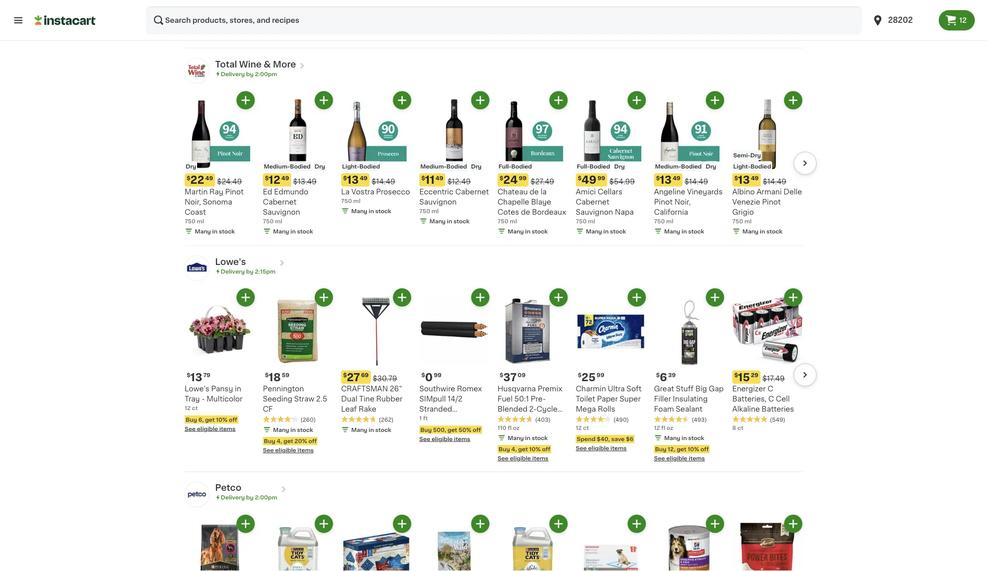 Task type: describe. For each thing, give the bounding box(es) containing it.
buy for 0
[[420, 427, 432, 433]]

$24.99 original price: $27.49 element
[[498, 173, 568, 187]]

ml inside 'amici cellars cabernet sauvignon napa 750 ml'
[[588, 218, 595, 224]]

many in stock for la vostra prosecco
[[351, 208, 391, 214]]

buy 12, get 10% off see eligible items
[[654, 447, 709, 462]]

off for 37
[[542, 447, 550, 452]]

see inside buy 12, get 10% off see eligible items
[[654, 456, 665, 462]]

vostra
[[351, 188, 374, 195]]

0 vertical spatial de
[[530, 188, 539, 195]]

2 24 fl oz link from the left
[[419, 0, 489, 8]]

full-bodied dry
[[577, 163, 625, 169]]

1
[[419, 416, 422, 421]]

2:15pm
[[255, 269, 275, 274]]

13 for albino
[[738, 175, 750, 185]]

$54.99
[[609, 178, 635, 185]]

big
[[695, 386, 707, 393]]

39
[[668, 373, 676, 378]]

dry for 11
[[471, 163, 482, 169]]

0 vertical spatial c
[[768, 386, 773, 393]]

see inside "buy 4, get 10% off see eligible items"
[[498, 456, 509, 462]]

craftsman 26" dual tine rubber leaf rake
[[341, 386, 402, 413]]

pinot inside $ 22 49 $24.49 martin ray pinot noir, sonoma coast 750 ml
[[225, 188, 244, 195]]

batteries
[[762, 406, 794, 413]]

grigio
[[732, 208, 754, 216]]

albino
[[732, 188, 755, 195]]

oz for first 24 fl oz link from right
[[668, 1, 675, 7]]

49 for angeline vineyards pinot noir, california
[[673, 175, 680, 181]]

product group containing 0
[[419, 289, 489, 444]]

many for chateau de la chapelle blaye cotes de bordeaux
[[508, 228, 524, 234]]

cell
[[776, 396, 790, 403]]

Search field
[[146, 6, 862, 35]]

24 fl oz for first 24 fl oz link from right
[[654, 1, 675, 7]]

(549)
[[770, 417, 785, 423]]

many in stock for craftsman 26" dual tine rubber leaf rake
[[351, 427, 391, 433]]

pennington
[[263, 386, 304, 393]]

59
[[282, 373, 289, 378]]

$22.49 original price: $24.49 element
[[185, 173, 255, 187]]

blaye
[[531, 198, 551, 205]]

$30.79
[[373, 376, 397, 383]]

0 horizontal spatial spend
[[264, 13, 283, 18]]

$ up angeline
[[656, 175, 660, 181]]

stock left 24 ct
[[532, 2, 548, 8]]

$ inside $ 27 69
[[343, 373, 347, 378]]

$ inside "$ 24 99"
[[500, 175, 503, 181]]

12 for 12 fl oz
[[654, 425, 660, 431]]

$ up albino
[[734, 175, 738, 181]]

24 ct link
[[576, 0, 646, 18]]

medium- for 13
[[655, 163, 681, 169]]

get for 0
[[448, 427, 457, 433]]

$ 24 99
[[500, 175, 527, 185]]

energizer
[[732, 386, 766, 393]]

delivery by 2:15pm
[[221, 269, 275, 274]]

tray
[[185, 396, 200, 403]]

many for la vostra prosecco
[[351, 208, 367, 214]]

husqvarna premix fuel 50:1 pre- blended 2-cycle fuel
[[498, 386, 562, 423]]

$ inside $ 11 49
[[421, 175, 425, 181]]

$15.29 original price: $17.49 element
[[732, 371, 802, 384]]

1 28202 button from the left
[[866, 6, 939, 35]]

3 delivery from the top
[[221, 495, 245, 501]]

product group containing 6
[[654, 289, 724, 463]]

eligible inside buy 12, get 10% off see eligible items
[[666, 456, 687, 462]]

toilet
[[576, 396, 595, 403]]

energizer c batteries, c cell alkaline batteries
[[732, 386, 794, 413]]

6,
[[198, 417, 204, 423]]

spend $40, save $6 see eligible items for product group containing 25
[[576, 437, 633, 451]]

28 ct
[[732, 1, 747, 7]]

$ 13 49 for albino
[[734, 175, 759, 185]]

lighting
[[419, 426, 448, 433]]

cellars
[[598, 188, 622, 195]]

buy 500, get 50% off see eligible items
[[419, 427, 481, 442]]

28 ct link
[[732, 0, 802, 8]]

buy for 37
[[499, 447, 510, 452]]

product group containing 24 ct
[[576, 0, 646, 39]]

$ 13 49 for la
[[343, 175, 368, 185]]

$ inside $ 25 99
[[578, 373, 582, 378]]

$13.49
[[293, 178, 317, 185]]

27
[[347, 372, 360, 383]]

37
[[503, 372, 517, 383]]

750 inside the chateau de la chapelle blaye cotes de bordeaux 750 ml
[[498, 218, 508, 224]]

3 bodied from the left
[[446, 163, 467, 169]]

many for martin ray pinot noir, sonoma coast
[[195, 228, 211, 234]]

50:1
[[514, 396, 529, 403]]

48 ct
[[263, 1, 278, 7]]

49 for ed edmundo cabernet sauvignon
[[281, 175, 289, 181]]

15
[[738, 372, 750, 383]]

product group containing many in stock
[[498, 0, 568, 29]]

see eligible items for 24 fl oz
[[341, 32, 392, 38]]

delle
[[784, 188, 802, 195]]

mega
[[576, 406, 596, 413]]

oz for 3rd 24 fl oz link from right
[[355, 1, 362, 7]]

many for pennington seeding straw 2.5 cf
[[273, 427, 289, 433]]

chateau de la chapelle blaye cotes de bordeaux 750 ml
[[498, 188, 566, 224]]

3 24 fl oz link from the left
[[654, 0, 724, 8]]

eligible inside "buy 4, get 10% off see eligible items"
[[510, 456, 531, 462]]

many in stock for amici cellars cabernet sauvignon napa
[[586, 228, 626, 234]]

12 for 12 ct
[[576, 425, 582, 431]]

venezie
[[732, 198, 760, 205]]

items inside buy 6, get 10% off see eligible items
[[219, 426, 236, 432]]

buy for 6
[[655, 447, 666, 452]]

500,
[[433, 427, 446, 433]]

rolls
[[598, 406, 615, 413]]

in for pennington seeding straw 2.5 cf
[[290, 427, 296, 433]]

stock for amici cellars cabernet sauvignon napa
[[610, 228, 626, 234]]

4, for 18
[[277, 439, 282, 444]]

750 inside ed edmundo cabernet sauvignon 750 ml
[[263, 218, 274, 224]]

in for chateau de la chapelle blaye cotes de bordeaux
[[525, 228, 530, 234]]

save
[[200, 5, 218, 12]]

many for craftsman 26" dual tine rubber leaf rake
[[351, 427, 367, 433]]

charmin
[[576, 386, 606, 393]]

seeding
[[263, 396, 292, 403]]

rake
[[359, 406, 376, 413]]

save for product group containing 48 ct
[[298, 13, 312, 18]]

28
[[732, 1, 740, 7]]

10% for 37
[[529, 447, 541, 452]]

get for 6
[[677, 447, 686, 452]]

pinot inside angeline vineyards pinot noir, california 750 ml
[[654, 198, 673, 205]]

$ inside $ 13 79
[[187, 373, 190, 378]]

750 inside eccentric cabernet sauvignon 750 ml
[[419, 208, 430, 214]]

$13.49 original price: $14.49 element for vostra
[[341, 173, 411, 187]]

get for 13
[[205, 417, 215, 423]]

$14.49 for vineyards
[[685, 178, 708, 185]]

dry up albino
[[750, 152, 761, 158]]

pansy
[[211, 386, 233, 393]]

semi-dry
[[733, 152, 761, 158]]

off for 13
[[229, 417, 237, 423]]

item carousel region for lowe's
[[170, 289, 817, 468]]

11
[[425, 175, 435, 185]]

in for eccentric cabernet sauvignon
[[447, 218, 452, 224]]

in inside lowe's pansy in tray - multicolor 12 ct
[[235, 386, 241, 393]]

8 ct
[[732, 425, 743, 431]]

2 horizontal spatial -
[[473, 426, 476, 433]]

48
[[263, 1, 271, 7]]

09
[[518, 373, 526, 378]]

eligible inside buy 6, get 10% off see eligible items
[[197, 426, 218, 432]]

sauvignon inside eccentric cabernet sauvignon 750 ml
[[419, 198, 457, 205]]

black
[[419, 436, 439, 444]]

1 light- from the left
[[342, 163, 359, 169]]

see inside buy 500, get 50% off see eligible items
[[419, 436, 430, 442]]

full- for full-bodied
[[499, 163, 511, 169]]

product group containing 25
[[576, 289, 646, 453]]

(493)
[[692, 417, 707, 423]]

lowe's image
[[185, 256, 209, 281]]

49 for eccentric cabernet sauvignon
[[436, 175, 443, 181]]

$ inside $ 49 99
[[578, 175, 582, 181]]

stock down (403)
[[532, 435, 548, 441]]

lowe's for lowe's pansy in tray - multicolor 12 ct
[[185, 386, 209, 393]]

item carousel region for total wine & more
[[170, 91, 817, 241]]

more
[[273, 60, 296, 69]]

13 left "79"
[[190, 372, 202, 383]]

eccentric
[[419, 188, 453, 195]]

79
[[203, 373, 210, 378]]

medium-bodied dry for 11
[[420, 163, 482, 169]]

- inside lowe's pansy in tray - multicolor 12 ct
[[202, 396, 205, 403]]

romex
[[457, 386, 482, 393]]

many for ed edmundo cabernet sauvignon
[[273, 228, 289, 234]]

oz for 2nd 24 fl oz link from the left
[[433, 1, 440, 7]]

la vostra prosecco 750 ml
[[341, 188, 410, 204]]

2 fuel from the top
[[498, 416, 513, 423]]

chapelle
[[498, 198, 529, 205]]

product group containing 27
[[341, 289, 411, 434]]

50%
[[459, 427, 471, 433]]

craftsman
[[341, 386, 388, 393]]

off for 18
[[308, 439, 317, 444]]

great stuff big gap filler insulating foam sealant
[[654, 386, 724, 413]]

delivery by 2:00pm for total wine & more
[[221, 71, 277, 77]]

3 by from the top
[[246, 495, 253, 501]]

see eligible items button for 24 fl oz
[[341, 22, 411, 39]]

1 light-bodied from the left
[[342, 163, 380, 169]]

99 for 25
[[597, 373, 604, 378]]

12 fl oz
[[654, 425, 673, 431]]

$ inside $ 0 99
[[421, 373, 425, 378]]

bordeaux
[[532, 208, 566, 216]]

items inside "buy 4, get 10% off see eligible items"
[[532, 456, 548, 462]]

2:00pm for petco
[[255, 495, 277, 501]]

$ 18 59
[[265, 372, 289, 383]]

1 vertical spatial $6
[[626, 437, 633, 442]]

2 light-bodied from the left
[[733, 163, 771, 169]]

stock for la vostra prosecco
[[375, 208, 391, 214]]

many in stock for martin ray pinot noir, sonoma coast
[[195, 228, 235, 234]]

see inside buy 6, get 10% off see eligible items
[[185, 426, 196, 432]]

$ inside $ 22 49 $24.49 martin ray pinot noir, sonoma coast 750 ml
[[187, 175, 190, 181]]

eligible inside the buy 4, get 20% off see eligible items
[[275, 448, 296, 453]]

batteries,
[[732, 396, 767, 403]]

semi-
[[733, 152, 750, 158]]

premix
[[538, 386, 562, 393]]

save $1.00 button
[[185, 0, 255, 18]]

pinot inside albino armani delle venezie pinot grigio 750 ml
[[762, 198, 781, 205]]

chateau
[[498, 188, 528, 195]]

la
[[341, 188, 350, 195]]

in for martin ray pinot noir, sonoma coast
[[212, 228, 217, 234]]

see inside the buy 4, get 20% off see eligible items
[[263, 448, 274, 453]]

noir, inside angeline vineyards pinot noir, california 750 ml
[[674, 198, 691, 205]]

dry up '22'
[[186, 163, 196, 169]]

gap
[[709, 386, 724, 393]]

cotes
[[498, 208, 519, 216]]



Task type: locate. For each thing, give the bounding box(es) containing it.
$ inside $ 15 29
[[734, 373, 738, 378]]

item carousel region containing 22
[[170, 91, 817, 241]]

charmin ultra soft toilet paper super mega rolls
[[576, 386, 642, 413]]

10% down multicolor in the left of the page
[[216, 417, 228, 423]]

3 $13.49 original price: $14.49 element from the left
[[732, 173, 802, 187]]

full-bodied
[[499, 163, 532, 169]]

get right 12,
[[677, 447, 686, 452]]

ct for 48 ct
[[272, 1, 278, 7]]

off for 6
[[701, 447, 709, 452]]

1 vertical spatial save
[[611, 437, 625, 442]]

$ up charmin in the bottom of the page
[[578, 373, 582, 378]]

12
[[959, 17, 967, 24], [269, 175, 280, 185], [185, 406, 191, 411], [576, 425, 582, 431], [654, 425, 660, 431]]

1 24 fl oz from the left
[[341, 1, 362, 7]]

medium- for 12
[[264, 163, 290, 169]]

12 button
[[939, 10, 975, 30]]

medium- up $ 11 49
[[420, 163, 446, 169]]

stock down ed edmundo cabernet sauvignon 750 ml
[[297, 228, 313, 234]]

0 vertical spatial by
[[246, 71, 253, 77]]

0 horizontal spatial 4,
[[277, 439, 282, 444]]

2 medium-bodied dry from the left
[[420, 163, 482, 169]]

off inside buy 12, get 10% off see eligible items
[[701, 447, 709, 452]]

ml down eccentric
[[432, 208, 439, 214]]

3 24 fl oz from the left
[[654, 1, 675, 7]]

lowe's up tray
[[185, 386, 209, 393]]

items
[[298, 22, 314, 27], [376, 32, 392, 38], [611, 32, 627, 38], [219, 426, 236, 432], [454, 436, 470, 442], [611, 446, 627, 451], [298, 448, 314, 453], [532, 456, 548, 462], [689, 456, 705, 462]]

0 horizontal spatial medium-
[[264, 163, 290, 169]]

bodied up "$ 24 99"
[[511, 163, 532, 169]]

1 delivery from the top
[[221, 71, 245, 77]]

0 horizontal spatial $ 13 49
[[343, 175, 368, 185]]

1 horizontal spatial 4,
[[511, 447, 517, 452]]

dry
[[750, 152, 761, 158], [186, 163, 196, 169], [315, 163, 325, 169], [471, 163, 482, 169], [614, 163, 625, 169], [706, 163, 716, 169]]

24 fl oz for 2nd 24 fl oz link from the left
[[419, 1, 440, 7]]

stranded
[[419, 406, 452, 413]]

0 horizontal spatial 24 fl oz
[[341, 1, 362, 7]]

get for 37
[[518, 447, 528, 452]]

buy inside buy 500, get 50% off see eligible items
[[420, 427, 432, 433]]

0 vertical spatial $6
[[313, 13, 320, 18]]

ml down amici
[[588, 218, 595, 224]]

1 delivery by 2:00pm from the top
[[221, 71, 277, 77]]

sauvignon inside 'amici cellars cabernet sauvignon napa 750 ml'
[[576, 208, 613, 216]]

light- up "la"
[[342, 163, 359, 169]]

13 for angeline
[[660, 175, 672, 185]]

12 ct
[[576, 425, 589, 431]]

sealant
[[676, 406, 703, 413]]

dry for 13
[[706, 163, 716, 169]]

ed edmundo cabernet sauvignon 750 ml
[[263, 188, 308, 224]]

1 medium-bodied dry from the left
[[264, 163, 325, 169]]

0 horizontal spatial medium-bodied dry
[[264, 163, 325, 169]]

buy left 20%
[[264, 439, 275, 444]]

$ inside "$ 12 49"
[[265, 175, 269, 181]]

off inside the buy 4, get 20% off see eligible items
[[308, 439, 317, 444]]

2:00pm
[[255, 71, 277, 77], [255, 495, 277, 501]]

2 24 fl oz from the left
[[419, 1, 440, 7]]

$14.49 for vostra
[[372, 178, 395, 185]]

see eligible items inside product group
[[576, 32, 627, 38]]

full- up "$ 24 99"
[[499, 163, 511, 169]]

stock for angeline vineyards pinot noir, california
[[688, 228, 704, 234]]

$13.49 original price: $14.49 element up la vostra prosecco 750 ml
[[341, 173, 411, 187]]

1 full- from the left
[[499, 163, 511, 169]]

750 inside albino armani delle venezie pinot grigio 750 ml
[[732, 218, 743, 224]]

prosecco
[[376, 188, 410, 195]]

0 horizontal spatial see eligible items button
[[341, 22, 411, 39]]

0 horizontal spatial save
[[298, 13, 312, 18]]

10% inside buy 12, get 10% off see eligible items
[[688, 447, 699, 452]]

dry for 49
[[614, 163, 625, 169]]

750 down amici
[[576, 218, 587, 224]]

$ inside "$ 37 09"
[[500, 373, 503, 378]]

ct inside lowe's pansy in tray - multicolor 12 ct
[[192, 406, 198, 411]]

buy inside "buy 4, get 10% off see eligible items"
[[499, 447, 510, 452]]

bodied up $ 49 99
[[590, 163, 610, 169]]

ml inside la vostra prosecco 750 ml
[[353, 198, 360, 204]]

99 for 49
[[597, 175, 605, 181]]

750 inside $ 22 49 $24.49 martin ray pinot noir, sonoma coast 750 ml
[[185, 218, 196, 224]]

1 horizontal spatial full-
[[577, 163, 590, 169]]

stock down bordeaux on the right top of the page
[[532, 228, 548, 234]]

99 inside $ 0 99
[[434, 373, 442, 378]]

total wine & more image
[[185, 59, 209, 83]]

many in stock for pennington seeding straw 2.5 cf
[[273, 427, 313, 433]]

0 horizontal spatial pinot
[[225, 188, 244, 195]]

4, down 110 fl oz
[[511, 447, 517, 452]]

1 horizontal spatial 24 fl oz
[[419, 1, 440, 7]]

ct inside 24 ct link
[[584, 1, 590, 7]]

(490)
[[613, 417, 629, 423]]

1 horizontal spatial 24 fl oz link
[[419, 0, 489, 8]]

0 vertical spatial item carousel region
[[170, 91, 817, 241]]

49 up albino
[[751, 175, 759, 181]]

0 horizontal spatial cabernet
[[263, 198, 296, 205]]

save down "48 ct" 'link' on the left of page
[[298, 13, 312, 18]]

cabernet for 12
[[263, 198, 296, 205]]

off inside buy 500, get 50% off see eligible items
[[473, 427, 481, 433]]

ct for 8 ct
[[737, 425, 743, 431]]

- right tray
[[202, 396, 205, 403]]

2 full- from the left
[[577, 163, 590, 169]]

many in stock for albino armani delle venezie pinot grigio
[[742, 228, 782, 234]]

750 down eccentric
[[419, 208, 430, 214]]

multicolor
[[207, 396, 243, 403]]

delivery for $24.49
[[221, 71, 245, 77]]

2 horizontal spatial sauvignon
[[576, 208, 613, 216]]

off down (493)
[[701, 447, 709, 452]]

pinot
[[225, 188, 244, 195], [654, 198, 673, 205], [762, 198, 781, 205]]

1 horizontal spatial see eligible items
[[576, 32, 627, 38]]

off right 20%
[[308, 439, 317, 444]]

$ 49 99
[[578, 175, 605, 185]]

sauvignon inside ed edmundo cabernet sauvignon 750 ml
[[263, 208, 300, 216]]

$6 down "48 ct" 'link' on the left of page
[[313, 13, 320, 18]]

24 fl oz for 3rd 24 fl oz link from right
[[341, 1, 362, 7]]

49 for la vostra prosecco
[[360, 175, 368, 181]]

500'
[[446, 436, 462, 444]]

ct inside "48 ct" 'link'
[[272, 1, 278, 7]]

2 by from the top
[[246, 269, 253, 274]]

1 bodied from the left
[[290, 163, 311, 169]]

2 see eligible items button from the left
[[576, 22, 646, 39]]

2 vertical spatial delivery
[[221, 495, 245, 501]]

cabernet inside ed edmundo cabernet sauvignon 750 ml
[[263, 198, 296, 205]]

spend $40, save $6 see eligible items inside the item carousel region
[[576, 437, 633, 451]]

get inside buy 6, get 10% off see eligible items
[[205, 417, 215, 423]]

get
[[205, 417, 215, 423], [448, 427, 457, 433], [284, 439, 293, 444], [518, 447, 528, 452], [677, 447, 686, 452]]

get for 18
[[284, 439, 293, 444]]

1 vertical spatial delivery by 2:00pm
[[221, 495, 277, 501]]

0 horizontal spatial 10%
[[216, 417, 228, 423]]

1 horizontal spatial $14.49
[[685, 178, 708, 185]]

1 horizontal spatial save
[[611, 437, 625, 442]]

8
[[732, 425, 736, 431]]

$ 27 69
[[343, 372, 369, 383]]

delivery down petco
[[221, 495, 245, 501]]

$ left 39
[[656, 373, 660, 378]]

1 by from the top
[[246, 71, 253, 77]]

$ left 29
[[734, 373, 738, 378]]

1 horizontal spatial spend $40, save $6 see eligible items
[[576, 437, 633, 451]]

4, inside "buy 4, get 10% off see eligible items"
[[511, 447, 517, 452]]

1 ft
[[419, 416, 428, 421]]

0 vertical spatial save
[[298, 13, 312, 18]]

$ 22 49 $24.49 martin ray pinot noir, sonoma coast 750 ml
[[185, 175, 244, 224]]

0 horizontal spatial spend $40, save $6 see eligible items
[[263, 13, 320, 27]]

1 see eligible items button from the left
[[341, 22, 411, 39]]

off inside buy 6, get 10% off see eligible items
[[229, 417, 237, 423]]

in for la vostra prosecco
[[369, 208, 374, 214]]

product group containing 18
[[263, 289, 333, 455]]

5 bodied from the left
[[590, 163, 610, 169]]

total
[[215, 60, 237, 69]]

3 $ 13 49 from the left
[[734, 175, 759, 185]]

1 horizontal spatial pinot
[[654, 198, 673, 205]]

sauvignon down eccentric
[[419, 198, 457, 205]]

25
[[582, 372, 596, 383]]

99 right 0
[[434, 373, 442, 378]]

1 horizontal spatial lowe's
[[215, 257, 246, 266]]

2 2:00pm from the top
[[255, 495, 277, 501]]

many in stock
[[508, 2, 548, 8], [351, 208, 391, 214], [430, 218, 470, 224], [195, 228, 235, 234], [273, 228, 313, 234], [508, 228, 548, 234], [586, 228, 626, 234], [664, 228, 704, 234], [742, 228, 782, 234], [273, 427, 313, 433], [351, 427, 391, 433], [508, 435, 548, 441], [664, 435, 704, 441]]

1 vertical spatial $40,
[[597, 437, 610, 442]]

super
[[620, 396, 641, 403]]

14/2
[[448, 396, 463, 403]]

spend down the 12 ct at the bottom
[[577, 437, 595, 442]]

1 $14.49 from the left
[[372, 178, 395, 185]]

48 ct link
[[263, 0, 333, 8]]

light- down semi-
[[733, 163, 751, 169]]

many
[[508, 2, 524, 8], [351, 208, 367, 214], [430, 218, 446, 224], [195, 228, 211, 234], [273, 228, 289, 234], [508, 228, 524, 234], [586, 228, 602, 234], [664, 228, 680, 234], [742, 228, 759, 234], [273, 427, 289, 433], [351, 427, 367, 433], [508, 435, 524, 441], [664, 435, 680, 441]]

stock down (493)
[[688, 435, 704, 441]]

buy 4, get 10% off see eligible items
[[498, 447, 550, 462]]

99 right 25
[[597, 373, 604, 378]]

dry for 12
[[315, 163, 325, 169]]

stock for craftsman 26" dual tine rubber leaf rake
[[375, 427, 391, 433]]

great
[[654, 386, 674, 393]]

stock down eccentric cabernet sauvignon 750 ml
[[454, 218, 470, 224]]

2 horizontal spatial 24 fl oz
[[654, 1, 675, 7]]

2 horizontal spatial 10%
[[688, 447, 699, 452]]

2 horizontal spatial medium-bodied dry
[[655, 163, 716, 169]]

item carousel region containing 13
[[170, 289, 817, 468]]

2 horizontal spatial 24 fl oz link
[[654, 0, 724, 8]]

in for ed edmundo cabernet sauvignon
[[290, 228, 296, 234]]

in for angeline vineyards pinot noir, california
[[682, 228, 687, 234]]

$49.99 original price: $54.99 element
[[576, 173, 646, 187]]

1 horizontal spatial noir,
[[674, 198, 691, 205]]

0 horizontal spatial light-
[[342, 163, 359, 169]]

delivery for 13
[[221, 269, 245, 274]]

0 horizontal spatial $40,
[[284, 13, 297, 18]]

delivery by 2:00pm
[[221, 71, 277, 77], [221, 495, 277, 501]]

2 horizontal spatial $14.49
[[763, 178, 786, 185]]

99 inside $ 49 99
[[597, 175, 605, 181]]

stock for eccentric cabernet sauvignon
[[454, 218, 470, 224]]

1 horizontal spatial 10%
[[529, 447, 541, 452]]

ml inside albino armani delle venezie pinot grigio 750 ml
[[744, 218, 752, 224]]

item carousel region
[[170, 91, 817, 241], [170, 289, 817, 468]]

1 horizontal spatial sauvignon
[[419, 198, 457, 205]]

49 up "vostra"
[[360, 175, 368, 181]]

0 horizontal spatial light-bodied
[[342, 163, 380, 169]]

99 for 0
[[434, 373, 442, 378]]

$ up ed
[[265, 175, 269, 181]]

1 $ 13 49 from the left
[[343, 175, 368, 185]]

$13.49 original price: $14.49 element for armani
[[732, 173, 802, 187]]

stock for martin ray pinot noir, sonoma coast
[[219, 228, 235, 234]]

49 inside $ 22 49 $24.49 martin ray pinot noir, sonoma coast 750 ml
[[205, 175, 213, 181]]

0 vertical spatial lowe's
[[215, 257, 246, 266]]

product group
[[263, 0, 333, 29], [341, 0, 411, 39], [419, 0, 489, 29], [498, 0, 568, 29], [576, 0, 646, 39], [654, 0, 724, 29], [732, 0, 802, 29], [185, 91, 255, 235], [263, 91, 333, 235], [341, 91, 411, 215], [419, 91, 489, 225], [498, 91, 568, 235], [576, 91, 646, 235], [654, 91, 724, 235], [732, 91, 802, 235], [185, 289, 255, 433], [263, 289, 333, 455], [341, 289, 411, 434], [419, 289, 489, 444], [498, 289, 568, 463], [576, 289, 646, 453], [654, 289, 724, 463], [732, 289, 802, 432], [185, 515, 255, 571], [263, 515, 333, 571], [341, 515, 411, 571], [419, 515, 489, 571], [498, 515, 568, 571], [576, 515, 646, 571], [654, 515, 724, 571], [732, 515, 802, 571]]

off
[[229, 417, 237, 423], [473, 427, 481, 433], [308, 439, 317, 444], [542, 447, 550, 452], [701, 447, 709, 452]]

750 inside 'amici cellars cabernet sauvignon napa 750 ml'
[[576, 218, 587, 224]]

6
[[660, 372, 667, 383]]

1 vertical spatial 4,
[[511, 447, 517, 452]]

2 horizontal spatial medium-
[[655, 163, 681, 169]]

eligible inside buy 500, get 50% off see eligible items
[[432, 436, 453, 442]]

ml down cotes
[[510, 218, 517, 224]]

medium-bodied dry up angeline
[[655, 163, 716, 169]]

husqvarna
[[498, 386, 536, 393]]

99 down full-bodied
[[519, 175, 527, 181]]

insulating
[[673, 396, 708, 403]]

many for angeline vineyards pinot noir, california
[[664, 228, 680, 234]]

cabernet down edmundo
[[263, 198, 296, 205]]

1 horizontal spatial see eligible items button
[[576, 22, 646, 39]]

get inside buy 12, get 10% off see eligible items
[[677, 447, 686, 452]]

product group containing 48 ct
[[263, 0, 333, 29]]

2 28202 button from the left
[[872, 6, 933, 35]]

bodied
[[290, 163, 311, 169], [359, 163, 380, 169], [446, 163, 467, 169], [511, 163, 532, 169], [590, 163, 610, 169], [681, 163, 702, 169], [751, 163, 771, 169]]

13 up angeline
[[660, 175, 672, 185]]

10% for 6
[[688, 447, 699, 452]]

get right 6,
[[205, 417, 215, 423]]

landscape
[[419, 416, 459, 423]]

1 horizontal spatial medium-bodied dry
[[420, 163, 482, 169]]

add image
[[552, 94, 565, 107], [630, 94, 643, 107], [709, 94, 721, 107], [787, 94, 800, 107], [317, 291, 330, 304], [474, 291, 487, 304], [709, 291, 721, 304], [787, 291, 800, 304], [239, 518, 252, 531], [396, 518, 408, 531], [474, 518, 487, 531], [552, 518, 565, 531], [709, 518, 721, 531], [787, 518, 800, 531]]

$ 25 99
[[578, 372, 604, 383]]

$ 6 39
[[656, 372, 676, 383]]

1 vertical spatial item carousel region
[[170, 289, 817, 468]]

cabernet down $12.49
[[455, 188, 489, 195]]

ml inside $ 22 49 $24.49 martin ray pinot noir, sonoma coast 750 ml
[[197, 218, 204, 224]]

full-
[[499, 163, 511, 169], [577, 163, 590, 169]]

1 vertical spatial spend
[[577, 437, 595, 442]]

ml down grigio
[[744, 218, 752, 224]]

$13.49 original price: $14.49 element
[[341, 173, 411, 187], [654, 173, 724, 187], [732, 173, 802, 187]]

de down chapelle at right
[[521, 208, 530, 216]]

many in stock for ed edmundo cabernet sauvignon
[[273, 228, 313, 234]]

buy inside buy 6, get 10% off see eligible items
[[186, 417, 197, 423]]

2 horizontal spatial $ 13 49
[[734, 175, 759, 185]]

1 24 fl oz link from the left
[[341, 0, 411, 18]]

10% inside buy 6, get 10% off see eligible items
[[216, 417, 228, 423]]

3 $14.49 from the left
[[763, 178, 786, 185]]

sauvignon down amici
[[576, 208, 613, 216]]

$1.00
[[219, 5, 239, 12]]

2.5
[[316, 396, 327, 403]]

petco image
[[185, 483, 209, 507]]

many for albino armani delle venezie pinot grigio
[[742, 228, 759, 234]]

product group containing 37
[[498, 289, 568, 463]]

(260)
[[300, 417, 316, 423]]

29
[[751, 373, 758, 378]]

2 see eligible items from the left
[[576, 32, 627, 38]]

$27.69 original price: $30.79 element
[[341, 371, 411, 384]]

3 medium-bodied dry from the left
[[655, 163, 716, 169]]

$ left 09
[[500, 373, 503, 378]]

southwire
[[419, 386, 455, 393]]

$ up amici
[[578, 175, 582, 181]]

pennington seeding straw 2.5 cf
[[263, 386, 327, 413]]

(403)
[[535, 417, 550, 423]]

dry up $54.99
[[614, 163, 625, 169]]

blended
[[498, 406, 527, 413]]

1 vertical spatial c
[[768, 396, 774, 403]]

2 $ 13 49 from the left
[[656, 175, 680, 185]]

lowe's pansy in tray - multicolor 12 ct
[[185, 386, 243, 411]]

product group containing 15
[[732, 289, 802, 432]]

$11.49 original price: $12.49 element
[[419, 173, 489, 187]]

0 vertical spatial fuel
[[498, 396, 513, 403]]

2 vertical spatial -
[[441, 436, 444, 444]]

ml down "vostra"
[[353, 198, 360, 204]]

1 horizontal spatial spend
[[577, 437, 595, 442]]

product group containing 11
[[419, 91, 489, 225]]

in for amici cellars cabernet sauvignon napa
[[603, 228, 609, 234]]

12 inside lowe's pansy in tray - multicolor 12 ct
[[185, 406, 191, 411]]

product group containing 28 ct
[[732, 0, 802, 29]]

$ 12 49
[[265, 175, 289, 185]]

1 vertical spatial delivery
[[221, 269, 245, 274]]

$ up chateau
[[500, 175, 503, 181]]

49 up edmundo
[[281, 175, 289, 181]]

0 horizontal spatial sauvignon
[[263, 208, 300, 216]]

99 inside $ 25 99
[[597, 373, 604, 378]]

delivery by 2:00pm for petco
[[221, 495, 277, 501]]

0 vertical spatial delivery
[[221, 71, 245, 77]]

7 bodied from the left
[[751, 163, 771, 169]]

13 for la
[[347, 175, 359, 185]]

dry up the $11.49 original price: $12.49 'element' at the left top of the page
[[471, 163, 482, 169]]

get up 500'
[[448, 427, 457, 433]]

2 medium- from the left
[[420, 163, 446, 169]]

0 vertical spatial spend $40, save $6 see eligible items
[[263, 13, 320, 27]]

49 right '22'
[[205, 175, 213, 181]]

edmundo
[[274, 188, 308, 195]]

6 bodied from the left
[[681, 163, 702, 169]]

26"
[[390, 386, 402, 393]]

99 inside "$ 24 99"
[[519, 175, 527, 181]]

filler
[[654, 396, 671, 403]]

750 inside angeline vineyards pinot noir, california 750 ml
[[654, 218, 665, 224]]

many in stock link
[[498, 0, 568, 9]]

0 horizontal spatial $13.49 original price: $14.49 element
[[341, 173, 411, 187]]

product group containing 24
[[498, 91, 568, 235]]

1 horizontal spatial cabernet
[[455, 188, 489, 195]]

2 item carousel region from the top
[[170, 289, 817, 468]]

buy 4, get 20% off see eligible items
[[263, 439, 317, 453]]

- down 500,
[[441, 436, 444, 444]]

buy left 12,
[[655, 447, 666, 452]]

ml inside angeline vineyards pinot noir, california 750 ml
[[666, 218, 673, 224]]

stock down napa
[[610, 228, 626, 234]]

get inside buy 500, get 50% off see eligible items
[[448, 427, 457, 433]]

750 down california
[[654, 218, 665, 224]]

1 2:00pm from the top
[[255, 71, 277, 77]]

see eligible items button for 24 ct
[[576, 22, 646, 39]]

1 horizontal spatial $40,
[[597, 437, 610, 442]]

49
[[582, 175, 596, 185], [205, 175, 213, 181], [281, 175, 289, 181], [360, 175, 368, 181], [436, 175, 443, 181], [673, 175, 680, 181], [751, 175, 759, 181]]

1 vertical spatial spend $40, save $6 see eligible items
[[576, 437, 633, 451]]

noir,
[[185, 198, 201, 205], [674, 198, 691, 205]]

cabernet for 49
[[576, 198, 609, 205]]

$ 0 99
[[421, 372, 442, 383]]

$13.49 original price: $14.49 element for vineyards
[[654, 173, 724, 187]]

$14.49 up prosecco
[[372, 178, 395, 185]]

items inside buy 12, get 10% off see eligible items
[[689, 456, 705, 462]]

off for 0
[[473, 427, 481, 433]]

stock for pennington seeding straw 2.5 cf
[[297, 427, 313, 433]]

49 up angeline
[[673, 175, 680, 181]]

cf
[[263, 406, 273, 413]]

1 see eligible items from the left
[[341, 32, 392, 38]]

$6
[[313, 13, 320, 18], [626, 437, 633, 442]]

medium-bodied dry for 12
[[264, 163, 325, 169]]

get inside the buy 4, get 20% off see eligible items
[[284, 439, 293, 444]]

ct for 28 ct
[[741, 1, 747, 7]]

2 delivery by 2:00pm from the top
[[221, 495, 277, 501]]

product group containing 12
[[263, 91, 333, 235]]

13 up albino
[[738, 175, 750, 185]]

0 vertical spatial delivery by 2:00pm
[[221, 71, 277, 77]]

medium-
[[264, 163, 290, 169], [420, 163, 446, 169], [655, 163, 681, 169]]

ml down california
[[666, 218, 673, 224]]

4, left 20%
[[277, 439, 282, 444]]

sonoma
[[203, 198, 232, 205]]

by for $24.49
[[246, 71, 253, 77]]

$12.49 original price: $13.49 element
[[263, 173, 333, 187]]

noir, up california
[[674, 198, 691, 205]]

medium-bodied dry for 13
[[655, 163, 716, 169]]

buy left 6,
[[186, 417, 197, 423]]

by for 13
[[246, 269, 253, 274]]

12 for 12
[[959, 17, 967, 24]]

49 inside "$ 12 49"
[[281, 175, 289, 181]]

in for albino armani delle venezie pinot grigio
[[760, 228, 765, 234]]

110 fl oz
[[498, 425, 520, 431]]

ml inside the chateau de la chapelle blaye cotes de bordeaux 750 ml
[[510, 218, 517, 224]]

ml down coast
[[197, 218, 204, 224]]

None search field
[[146, 6, 862, 35]]

49 inside $ 11 49
[[436, 175, 443, 181]]

0 horizontal spatial see eligible items
[[341, 32, 392, 38]]

buy inside buy 12, get 10% off see eligible items
[[655, 447, 666, 452]]

pre-
[[531, 396, 546, 403]]

many for amici cellars cabernet sauvignon napa
[[586, 228, 602, 234]]

cabernet inside 'amici cellars cabernet sauvignon napa 750 ml'
[[576, 198, 609, 205]]

full- up $ 49 99
[[577, 163, 590, 169]]

0 vertical spatial 4,
[[277, 439, 282, 444]]

stock down albino armani delle venezie pinot grigio 750 ml
[[766, 228, 782, 234]]

many in stock for eccentric cabernet sauvignon
[[430, 218, 470, 224]]

buy
[[186, 417, 197, 423], [420, 427, 432, 433], [264, 439, 275, 444], [499, 447, 510, 452], [655, 447, 666, 452]]

$ inside $ 6 39
[[656, 373, 660, 378]]

2 horizontal spatial $13.49 original price: $14.49 element
[[732, 173, 802, 187]]

0 horizontal spatial 24 fl oz link
[[341, 0, 411, 18]]

coast
[[185, 208, 206, 216]]

2 $14.49 from the left
[[685, 178, 708, 185]]

1 medium- from the left
[[264, 163, 290, 169]]

2 delivery from the top
[[221, 269, 245, 274]]

1 horizontal spatial $13.49 original price: $14.49 element
[[654, 173, 724, 187]]

1 vertical spatial by
[[246, 269, 253, 274]]

add image
[[239, 94, 252, 107], [317, 94, 330, 107], [396, 94, 408, 107], [474, 94, 487, 107], [239, 291, 252, 304], [396, 291, 408, 304], [552, 291, 565, 304], [630, 291, 643, 304], [317, 518, 330, 531], [630, 518, 643, 531]]

fl
[[350, 1, 354, 7], [428, 1, 432, 7], [663, 1, 667, 7], [508, 425, 512, 431], [661, 425, 665, 431]]

12,
[[668, 447, 675, 452]]

2 $13.49 original price: $14.49 element from the left
[[654, 173, 724, 187]]

stock down sonoma
[[219, 228, 235, 234]]

1 horizontal spatial -
[[441, 436, 444, 444]]

get inside "buy 4, get 10% off see eligible items"
[[518, 447, 528, 452]]

$ up "la"
[[343, 175, 347, 181]]

0 vertical spatial 2:00pm
[[255, 71, 277, 77]]

1 horizontal spatial $6
[[626, 437, 633, 442]]

0 horizontal spatial noir,
[[185, 198, 201, 205]]

49 up amici
[[582, 175, 596, 185]]

stock for albino armani delle venezie pinot grigio
[[766, 228, 782, 234]]

$ 13 49 for angeline
[[656, 175, 680, 185]]

- right the 50%
[[473, 426, 476, 433]]

eccentric cabernet sauvignon 750 ml
[[419, 188, 489, 214]]

$40, for product group containing 48 ct
[[284, 13, 297, 18]]

ft
[[423, 416, 428, 421]]

1 horizontal spatial light-
[[733, 163, 751, 169]]

1 $13.49 original price: $14.49 element from the left
[[341, 173, 411, 187]]

2 light- from the left
[[733, 163, 751, 169]]

product group containing 49
[[576, 91, 646, 235]]

get left 20%
[[284, 439, 293, 444]]

light-bodied up "vostra"
[[342, 163, 380, 169]]

10% inside "buy 4, get 10% off see eligible items"
[[529, 447, 541, 452]]

1 vertical spatial 2:00pm
[[255, 495, 277, 501]]

save for product group containing 25
[[611, 437, 625, 442]]

sauvignon for 12
[[263, 208, 300, 216]]

simpull
[[419, 396, 446, 403]]

by
[[246, 71, 253, 77], [246, 269, 253, 274], [246, 495, 253, 501]]

$ left "79"
[[187, 373, 190, 378]]

$13.49 original price: $14.49 element up vineyards at the top right of page
[[654, 173, 724, 187]]

amici
[[576, 188, 596, 195]]

cabernet down amici
[[576, 198, 609, 205]]

items inside buy 500, get 50% off see eligible items
[[454, 436, 470, 442]]

instacart logo image
[[35, 14, 96, 26]]

$ left "69"
[[343, 373, 347, 378]]

de left la
[[530, 188, 539, 195]]

1 horizontal spatial light-bodied
[[733, 163, 771, 169]]

2 vertical spatial by
[[246, 495, 253, 501]]

$ inside $ 18 59
[[265, 373, 269, 378]]

1 vertical spatial fuel
[[498, 416, 513, 423]]

light-
[[342, 163, 359, 169], [733, 163, 751, 169]]

sauvignon for 49
[[576, 208, 613, 216]]

0 horizontal spatial $14.49
[[372, 178, 395, 185]]

4, inside the buy 4, get 20% off see eligible items
[[277, 439, 282, 444]]

$14.49 for armani
[[763, 178, 786, 185]]

noir, inside $ 22 49 $24.49 martin ray pinot noir, sonoma coast 750 ml
[[185, 198, 201, 205]]

sauvignon
[[419, 198, 457, 205], [263, 208, 300, 216], [576, 208, 613, 216]]

0 horizontal spatial $6
[[313, 13, 320, 18]]

20%
[[295, 439, 307, 444]]

full- for full-bodied dry
[[577, 163, 590, 169]]

49 for albino armani delle venezie pinot grigio
[[751, 175, 759, 181]]

southwire romex simpull 14/2 stranded landscape lighting cable - black - 500'
[[419, 386, 482, 444]]

1 item carousel region from the top
[[170, 91, 817, 241]]

1 horizontal spatial $ 13 49
[[656, 175, 680, 185]]

ct inside 28 ct link
[[741, 1, 747, 7]]

$40, down "48 ct" 'link' on the left of page
[[284, 13, 297, 18]]

cabernet inside eccentric cabernet sauvignon 750 ml
[[455, 188, 489, 195]]

ml inside ed edmundo cabernet sauvignon 750 ml
[[275, 218, 282, 224]]

4,
[[277, 439, 282, 444], [511, 447, 517, 452]]

0 horizontal spatial full-
[[499, 163, 511, 169]]

dry up vineyards at the top right of page
[[706, 163, 716, 169]]

1 noir, from the left
[[185, 198, 201, 205]]

items inside the buy 4, get 20% off see eligible items
[[298, 448, 314, 453]]

lowe's inside lowe's pansy in tray - multicolor 12 ct
[[185, 386, 209, 393]]

medium-bodied dry up "$12.49 original price: $13.49" element
[[264, 163, 325, 169]]

0 horizontal spatial lowe's
[[185, 386, 209, 393]]

stock for ed edmundo cabernet sauvignon
[[297, 228, 313, 234]]

2 horizontal spatial pinot
[[762, 198, 781, 205]]

dual
[[341, 396, 357, 403]]

0 horizontal spatial -
[[202, 396, 205, 403]]

3 medium- from the left
[[655, 163, 681, 169]]

off inside "buy 4, get 10% off see eligible items"
[[542, 447, 550, 452]]

fuel up 110
[[498, 416, 513, 423]]

2 bodied from the left
[[359, 163, 380, 169]]

buy up black
[[420, 427, 432, 433]]

10% for 13
[[216, 417, 228, 423]]

1 vertical spatial de
[[521, 208, 530, 216]]

1 vertical spatial -
[[473, 426, 476, 433]]

buy inside the buy 4, get 20% off see eligible items
[[264, 439, 275, 444]]

$ 13 49 up angeline
[[656, 175, 680, 185]]

2 horizontal spatial cabernet
[[576, 198, 609, 205]]

stock down (262) on the bottom
[[375, 427, 391, 433]]

stock down angeline vineyards pinot noir, california 750 ml
[[688, 228, 704, 234]]

ct for 24 ct
[[584, 1, 590, 7]]

medium- for 11
[[420, 163, 446, 169]]

99 down full-bodied dry
[[597, 175, 605, 181]]

many in stock for angeline vineyards pinot noir, california
[[664, 228, 704, 234]]

750 down cotes
[[498, 218, 508, 224]]

c left the "cell" at the bottom right
[[768, 396, 774, 403]]

product group containing 22
[[185, 91, 255, 235]]

straw
[[294, 396, 314, 403]]

ml inside eccentric cabernet sauvignon 750 ml
[[432, 208, 439, 214]]

0 vertical spatial spend
[[264, 13, 283, 18]]

0 vertical spatial -
[[202, 396, 205, 403]]

$ 11 49
[[421, 175, 443, 185]]

2 noir, from the left
[[674, 198, 691, 205]]

12 inside button
[[959, 17, 967, 24]]

1 vertical spatial lowe's
[[185, 386, 209, 393]]

4 bodied from the left
[[511, 163, 532, 169]]

24
[[341, 1, 348, 7], [419, 1, 427, 7], [576, 1, 583, 7], [654, 1, 661, 7], [503, 175, 518, 185]]

buy for 13
[[186, 417, 197, 423]]

off down multicolor in the left of the page
[[229, 417, 237, 423]]

many for eccentric cabernet sauvignon
[[430, 218, 446, 224]]

in for craftsman 26" dual tine rubber leaf rake
[[369, 427, 374, 433]]

1 horizontal spatial medium-
[[420, 163, 446, 169]]

0 vertical spatial $40,
[[284, 13, 297, 18]]

bodied up "$12.49 original price: $13.49" element
[[290, 163, 311, 169]]

$ 13 49 up "vostra"
[[343, 175, 368, 185]]

750 inside la vostra prosecco 750 ml
[[341, 198, 352, 204]]

medium-bodied dry up the $11.49 original price: $12.49 'element' at the left top of the page
[[420, 163, 482, 169]]

off down (403)
[[542, 447, 550, 452]]

1 fuel from the top
[[498, 396, 513, 403]]

99 for 24
[[519, 175, 527, 181]]



Task type: vqa. For each thing, say whether or not it's contained in the screenshot.


